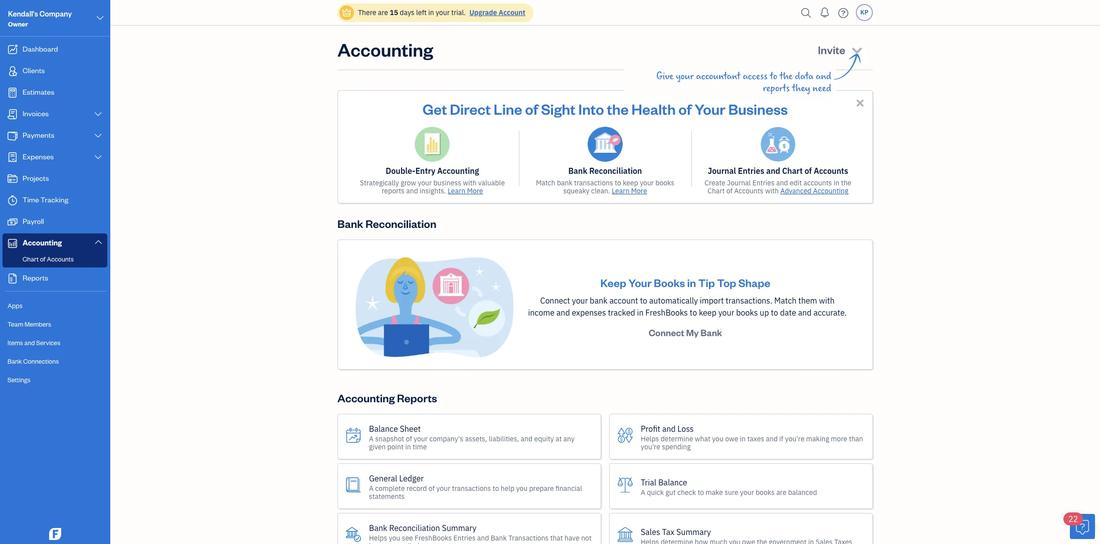 Task type: vqa. For each thing, say whether or not it's contained in the screenshot.
the keep inside connect your bank account to automatically import transactions. match them with income and expenses tracked in freshbooks to keep your books up to date and accurate.
yes



Task type: locate. For each thing, give the bounding box(es) containing it.
0 vertical spatial bank
[[557, 179, 573, 188]]

in left time
[[406, 443, 411, 452]]

1 horizontal spatial chart
[[708, 187, 725, 196]]

and down journal entries and chart of accounts
[[777, 179, 789, 188]]

1 vertical spatial your
[[629, 276, 652, 290]]

your down entry
[[418, 179, 432, 188]]

0 vertical spatial the
[[780, 71, 793, 82]]

0 horizontal spatial bank
[[557, 179, 573, 188]]

items and services link
[[3, 335, 107, 352]]

1 horizontal spatial bank
[[590, 296, 608, 306]]

of inside general ledger a complete record of your transactions to help you prepare financial statements
[[429, 484, 435, 494]]

0 horizontal spatial reports
[[382, 187, 405, 196]]

balance up snapshot
[[369, 424, 398, 434]]

2 vertical spatial entries
[[454, 534, 476, 543]]

a left snapshot
[[369, 435, 374, 444]]

data
[[796, 71, 814, 82]]

2 learn more from the left
[[612, 187, 648, 196]]

connect left my
[[649, 327, 685, 339]]

tracked
[[608, 308, 636, 318]]

0 vertical spatial helps
[[641, 435, 659, 444]]

1 vertical spatial reports
[[382, 187, 405, 196]]

advanced accounting
[[781, 187, 849, 196]]

journal up create
[[708, 166, 737, 176]]

balance
[[369, 424, 398, 434], [659, 478, 688, 488]]

connect up "income"
[[541, 296, 570, 306]]

chart of accounts link
[[5, 253, 105, 265]]

in inside "create journal entries and edit accounts in the chart of accounts with"
[[834, 179, 840, 188]]

helps
[[641, 435, 659, 444], [369, 534, 388, 543]]

and left insights.
[[407, 187, 418, 196]]

0 vertical spatial are
[[378, 8, 388, 17]]

are left 15
[[378, 8, 388, 17]]

0 vertical spatial bank reconciliation
[[569, 166, 642, 176]]

accounts down accounting link
[[47, 255, 74, 263]]

chevron large down image for expenses
[[94, 154, 103, 162]]

your right sure
[[741, 488, 755, 498]]

your up account
[[629, 276, 652, 290]]

you're right if
[[786, 435, 805, 444]]

learn for reconciliation
[[612, 187, 630, 196]]

helps down profit
[[641, 435, 659, 444]]

1 vertical spatial journal
[[728, 179, 751, 188]]

payment image
[[7, 131, 19, 141]]

2 vertical spatial chart
[[23, 255, 39, 263]]

0 horizontal spatial helps
[[369, 534, 388, 543]]

reports inside give your accountant access to the data and reports they need
[[763, 83, 790, 94]]

project image
[[7, 174, 19, 184]]

entry
[[416, 166, 436, 176]]

learn more right insights.
[[448, 187, 483, 196]]

to left help
[[493, 484, 499, 494]]

connect
[[541, 296, 570, 306], [649, 327, 685, 339]]

of right health
[[679, 99, 692, 118]]

with left valuable
[[463, 179, 477, 188]]

and left equity
[[521, 435, 533, 444]]

bank inside connect my bank button
[[701, 327, 723, 339]]

time
[[23, 195, 39, 205]]

bank inside connect your bank account to automatically import transactions. match them with income and expenses tracked in freshbooks to keep your books up to date and accurate.
[[590, 296, 608, 306]]

0 vertical spatial reports
[[763, 83, 790, 94]]

with
[[463, 179, 477, 188], [766, 187, 779, 196], [820, 296, 835, 306]]

close image
[[855, 97, 867, 109]]

0 horizontal spatial you're
[[641, 443, 661, 452]]

expenses link
[[3, 148, 107, 168]]

accounts inside main element
[[47, 255, 74, 263]]

journal inside "create journal entries and edit accounts in the chart of accounts with"
[[728, 179, 751, 188]]

of
[[525, 99, 539, 118], [679, 99, 692, 118], [805, 166, 812, 176], [727, 187, 733, 196], [40, 255, 46, 263], [406, 435, 412, 444], [429, 484, 435, 494]]

and up "determine"
[[663, 424, 676, 434]]

settings
[[8, 376, 31, 384]]

to left make on the bottom right of the page
[[698, 488, 705, 498]]

more right clean.
[[632, 187, 648, 196]]

1 horizontal spatial accounts
[[735, 187, 764, 196]]

1 vertical spatial entries
[[753, 179, 775, 188]]

keep right clean.
[[623, 179, 639, 188]]

chevron large down image inside payments link
[[94, 132, 103, 140]]

chevron large down image down estimates link on the top of page
[[94, 110, 103, 118]]

1 vertical spatial you
[[517, 484, 528, 494]]

summary right the tax on the bottom right of the page
[[677, 528, 711, 538]]

0 horizontal spatial reports
[[23, 273, 48, 283]]

1 vertical spatial books
[[737, 308, 758, 318]]

apps link
[[3, 298, 107, 315]]

bank down strategically
[[338, 217, 364, 231]]

and inside main element
[[24, 339, 35, 347]]

are left balanced
[[777, 488, 787, 498]]

equity
[[535, 435, 554, 444]]

2 vertical spatial you
[[389, 534, 401, 543]]

payroll link
[[3, 212, 107, 233]]

a down the general
[[369, 484, 374, 494]]

crown image
[[342, 7, 352, 18]]

to inside general ledger a complete record of your transactions to help you prepare financial statements
[[493, 484, 499, 494]]

your left the trial.
[[436, 8, 450, 17]]

learn more right clean.
[[612, 187, 648, 196]]

0 vertical spatial freshbooks
[[646, 308, 688, 318]]

in right owe on the right
[[740, 435, 746, 444]]

balanced
[[789, 488, 818, 498]]

your down the sheet at bottom
[[414, 435, 428, 444]]

keep down the import
[[699, 308, 717, 318]]

accounts
[[814, 166, 849, 176], [735, 187, 764, 196], [47, 255, 74, 263]]

0 horizontal spatial your
[[629, 276, 652, 290]]

connect your bank account to automatically import transactions. match them with income and expenses tracked in freshbooks to keep your books up to date and accurate.
[[528, 296, 847, 318]]

learn right insights.
[[448, 187, 466, 196]]

1 vertical spatial balance
[[659, 478, 688, 488]]

chevron large down image down invoices link
[[94, 132, 103, 140]]

summary inside bank reconciliation summary helps you see freshbooks entries and bank transactions that have not been reconciled
[[442, 524, 477, 534]]

grow
[[401, 179, 416, 188]]

of down the sheet at bottom
[[406, 435, 412, 444]]

make
[[706, 488, 723, 498]]

1 vertical spatial connect
[[649, 327, 685, 339]]

create
[[705, 179, 726, 188]]

1 vertical spatial freshbooks
[[415, 534, 452, 543]]

1 horizontal spatial match
[[775, 296, 797, 306]]

balance inside balance sheet a snapshot of your company's assets, liabilities, and equity at any given point in time
[[369, 424, 398, 434]]

books left create
[[656, 179, 675, 188]]

0 horizontal spatial connect
[[541, 296, 570, 306]]

reports inside strategically grow your business with valuable reports and insights.
[[382, 187, 405, 196]]

transactions down bank reconciliation image
[[575, 179, 614, 188]]

keep your books in tip top shape
[[601, 276, 771, 290]]

0 vertical spatial balance
[[369, 424, 398, 434]]

at
[[556, 435, 562, 444]]

0 horizontal spatial balance
[[369, 424, 398, 434]]

report image
[[7, 274, 19, 284]]

0 horizontal spatial freshbooks
[[415, 534, 452, 543]]

given
[[369, 443, 386, 452]]

freshbooks inside bank reconciliation summary helps you see freshbooks entries and bank transactions that have not been reconciled
[[415, 534, 452, 543]]

freshbooks down automatically
[[646, 308, 688, 318]]

prepare
[[530, 484, 554, 494]]

1 horizontal spatial transactions
[[575, 179, 614, 188]]

0 horizontal spatial learn more
[[448, 187, 483, 196]]

to right account
[[640, 296, 648, 306]]

chevron large down image for accounting
[[94, 238, 103, 246]]

bank reconciliation image
[[588, 127, 623, 162]]

connect for my
[[649, 327, 685, 339]]

0 vertical spatial entries
[[738, 166, 765, 176]]

journal
[[708, 166, 737, 176], [728, 179, 751, 188]]

your inside general ledger a complete record of your transactions to help you prepare financial statements
[[437, 484, 451, 494]]

learn
[[448, 187, 466, 196], [612, 187, 630, 196]]

a inside trial balance a quick gut check to make sure your books are balanced
[[641, 488, 646, 498]]

they
[[793, 83, 811, 94]]

1 horizontal spatial are
[[777, 488, 787, 498]]

0 horizontal spatial keep
[[623, 179, 639, 188]]

1 vertical spatial reports
[[397, 391, 437, 405]]

reports down double- at the top left of the page
[[382, 187, 405, 196]]

transactions
[[575, 179, 614, 188], [452, 484, 491, 494]]

match inside match bank transactions to keep your books squeaky clean.
[[536, 179, 556, 188]]

3 chevron large down image from the top
[[94, 154, 103, 162]]

and left if
[[766, 435, 778, 444]]

accounting up business
[[438, 166, 479, 176]]

client image
[[7, 66, 19, 76]]

balance up gut
[[659, 478, 688, 488]]

0 vertical spatial keep
[[623, 179, 639, 188]]

general ledger a complete record of your transactions to help you prepare financial statements
[[369, 474, 583, 502]]

1 vertical spatial transactions
[[452, 484, 491, 494]]

connect my bank
[[649, 327, 723, 339]]

accounts right create
[[735, 187, 764, 196]]

1 vertical spatial match
[[775, 296, 797, 306]]

what
[[695, 435, 711, 444]]

1 horizontal spatial connect
[[649, 327, 685, 339]]

and up need
[[816, 71, 832, 82]]

1 vertical spatial are
[[777, 488, 787, 498]]

1 horizontal spatial bank reconciliation
[[569, 166, 642, 176]]

2 horizontal spatial with
[[820, 296, 835, 306]]

0 vertical spatial books
[[656, 179, 675, 188]]

helps left the see
[[369, 534, 388, 543]]

0 horizontal spatial match
[[536, 179, 556, 188]]

chevrondown image
[[851, 43, 864, 57]]

more right business
[[467, 187, 483, 196]]

1 horizontal spatial more
[[632, 187, 648, 196]]

accounting link
[[3, 234, 107, 253]]

give your accountant access to the data and reports they need
[[657, 71, 832, 94]]

the left the data at the top
[[780, 71, 793, 82]]

bank reconciliation down strategically
[[338, 217, 437, 231]]

a
[[369, 435, 374, 444], [369, 484, 374, 494], [641, 488, 646, 498]]

1 learn from the left
[[448, 187, 466, 196]]

chevron large down image for payments
[[94, 132, 103, 140]]

sight
[[541, 99, 576, 118]]

0 horizontal spatial chart
[[23, 255, 39, 263]]

0 horizontal spatial accounts
[[47, 255, 74, 263]]

bank connections link
[[3, 353, 107, 371]]

freshbooks image
[[47, 529, 63, 541]]

invite
[[818, 43, 846, 57]]

been
[[369, 542, 385, 545]]

in right the accounts
[[834, 179, 840, 188]]

in right tracked
[[637, 308, 644, 318]]

connect inside button
[[649, 327, 685, 339]]

a inside balance sheet a snapshot of your company's assets, liabilities, and equity at any given point in time
[[369, 435, 374, 444]]

double-entry accounting
[[386, 166, 479, 176]]

you inside general ledger a complete record of your transactions to help you prepare financial statements
[[517, 484, 528, 494]]

2 more from the left
[[632, 187, 648, 196]]

0 vertical spatial connect
[[541, 296, 570, 306]]

reports down "chart of accounts"
[[23, 273, 48, 283]]

reports down "access"
[[763, 83, 790, 94]]

and down them
[[799, 308, 812, 318]]

2 chevron large down image from the top
[[94, 132, 103, 140]]

your inside balance sheet a snapshot of your company's assets, liabilities, and equity at any given point in time
[[414, 435, 428, 444]]

2 vertical spatial accounts
[[47, 255, 74, 263]]

chevron large down image inside expenses 'link'
[[94, 154, 103, 162]]

books right sure
[[756, 488, 775, 498]]

0 vertical spatial chart
[[783, 166, 803, 176]]

0 vertical spatial reports
[[23, 273, 48, 283]]

learn more
[[448, 187, 483, 196], [612, 187, 648, 196]]

journal right create
[[728, 179, 751, 188]]

0 vertical spatial accounts
[[814, 166, 849, 176]]

timer image
[[7, 196, 19, 206]]

a for balance sheet
[[369, 435, 374, 444]]

0 vertical spatial match
[[536, 179, 556, 188]]

statements
[[369, 493, 405, 502]]

helps inside bank reconciliation summary helps you see freshbooks entries and bank transactions that have not been reconciled
[[369, 534, 388, 543]]

with inside "create journal entries and edit accounts in the chart of accounts with"
[[766, 187, 779, 196]]

1 more from the left
[[467, 187, 483, 196]]

1 vertical spatial keep
[[699, 308, 717, 318]]

1 horizontal spatial your
[[695, 99, 726, 118]]

your inside match bank transactions to keep your books squeaky clean.
[[640, 179, 654, 188]]

2 vertical spatial reconciliation
[[389, 524, 440, 534]]

accounts up the accounts
[[814, 166, 849, 176]]

0 horizontal spatial learn
[[448, 187, 466, 196]]

bank
[[557, 179, 573, 188], [590, 296, 608, 306]]

to right "access"
[[770, 71, 778, 82]]

record
[[407, 484, 427, 494]]

1 chevron large down image from the top
[[94, 110, 103, 118]]

helps for profit and loss
[[641, 435, 659, 444]]

0 horizontal spatial more
[[467, 187, 483, 196]]

2 horizontal spatial you
[[713, 435, 724, 444]]

estimate image
[[7, 88, 19, 98]]

summary down general ledger a complete record of your transactions to help you prepare financial statements
[[442, 524, 477, 534]]

0 horizontal spatial transactions
[[452, 484, 491, 494]]

1 horizontal spatial freshbooks
[[646, 308, 688, 318]]

notifications image
[[817, 3, 833, 23]]

bank down the items
[[8, 358, 22, 366]]

0 horizontal spatial summary
[[442, 524, 477, 534]]

bank up squeaky
[[569, 166, 588, 176]]

1 horizontal spatial reports
[[397, 391, 437, 405]]

chevron large down image
[[94, 110, 103, 118], [94, 132, 103, 140], [94, 154, 103, 162], [94, 238, 103, 246]]

1 horizontal spatial learn
[[612, 187, 630, 196]]

tip
[[699, 276, 715, 290]]

books
[[654, 276, 685, 290]]

connect inside connect your bank account to automatically import transactions. match them with income and expenses tracked in freshbooks to keep your books up to date and accurate.
[[541, 296, 570, 306]]

chevron large down image down payments link
[[94, 154, 103, 162]]

the
[[780, 71, 793, 82], [607, 99, 629, 118], [842, 179, 852, 188]]

of right create
[[727, 187, 733, 196]]

2 horizontal spatial chart
[[783, 166, 803, 176]]

1 horizontal spatial with
[[766, 187, 779, 196]]

0 vertical spatial transactions
[[575, 179, 614, 188]]

books down transactions.
[[737, 308, 758, 318]]

a inside general ledger a complete record of your transactions to help you prepare financial statements
[[369, 484, 374, 494]]

dashboard image
[[7, 45, 19, 55]]

1 vertical spatial helps
[[369, 534, 388, 543]]

1 vertical spatial bank
[[590, 296, 608, 306]]

to inside trial balance a quick gut check to make sure your books are balanced
[[698, 488, 705, 498]]

bank left clean.
[[557, 179, 573, 188]]

your down accountant
[[695, 99, 726, 118]]

and right the items
[[24, 339, 35, 347]]

strategically grow your business with valuable reports and insights.
[[360, 179, 505, 196]]

0 horizontal spatial are
[[378, 8, 388, 17]]

your right clean.
[[640, 179, 654, 188]]

chevron large down image
[[96, 12, 105, 24]]

and inside "create journal entries and edit accounts in the chart of accounts with"
[[777, 179, 789, 188]]

4 chevron large down image from the top
[[94, 238, 103, 246]]

1 vertical spatial accounts
[[735, 187, 764, 196]]

reports
[[763, 83, 790, 94], [382, 187, 405, 196]]

1 horizontal spatial reports
[[763, 83, 790, 94]]

invoices
[[23, 109, 49, 118]]

bank reconciliation up match bank transactions to keep your books squeaky clean.
[[569, 166, 642, 176]]

projects
[[23, 174, 49, 183]]

reconciliation down 'grow'
[[366, 217, 437, 231]]

your up expenses
[[572, 296, 588, 306]]

bank reconciliation
[[569, 166, 642, 176], [338, 217, 437, 231]]

entries inside "create journal entries and edit accounts in the chart of accounts with"
[[753, 179, 775, 188]]

accounting up "chart of accounts"
[[23, 238, 62, 248]]

1 horizontal spatial keep
[[699, 308, 717, 318]]

1 vertical spatial the
[[607, 99, 629, 118]]

my
[[687, 327, 699, 339]]

reports up the sheet at bottom
[[397, 391, 437, 405]]

2 vertical spatial books
[[756, 488, 775, 498]]

bank right my
[[701, 327, 723, 339]]

you left the see
[[389, 534, 401, 543]]

1 horizontal spatial the
[[780, 71, 793, 82]]

1 horizontal spatial balance
[[659, 478, 688, 488]]

account
[[610, 296, 639, 306]]

0 horizontal spatial you
[[389, 534, 401, 543]]

accurate.
[[814, 308, 847, 318]]

bank inside match bank transactions to keep your books squeaky clean.
[[557, 179, 573, 188]]

learn more for bank reconciliation
[[612, 187, 648, 196]]

1 horizontal spatial you
[[517, 484, 528, 494]]

are
[[378, 8, 388, 17], [777, 488, 787, 498]]

in inside profit and loss helps determine what you owe in taxes and if you're making more than you're spending
[[740, 435, 746, 444]]

of right record
[[429, 484, 435, 494]]

2 learn from the left
[[612, 187, 630, 196]]

bank inside bank connections link
[[8, 358, 22, 366]]

22 button
[[1064, 513, 1096, 540]]

reconciliation up match bank transactions to keep your books squeaky clean.
[[590, 166, 642, 176]]

match left squeaky
[[536, 179, 556, 188]]

more for double-entry accounting
[[467, 187, 483, 196]]

0 vertical spatial you
[[713, 435, 724, 444]]

advanced
[[781, 187, 812, 196]]

and up "create journal entries and edit accounts in the chart of accounts with"
[[767, 166, 781, 176]]

a down trial
[[641, 488, 646, 498]]

the right the accounts
[[842, 179, 852, 188]]

2 vertical spatial the
[[842, 179, 852, 188]]

to inside give your accountant access to the data and reports they need
[[770, 71, 778, 82]]

apps
[[8, 302, 22, 310]]

transactions left help
[[452, 484, 491, 494]]

freshbooks
[[646, 308, 688, 318], [415, 534, 452, 543]]

and left transactions
[[478, 534, 489, 543]]

direct
[[450, 99, 491, 118]]

you inside bank reconciliation summary helps you see freshbooks entries and bank transactions that have not been reconciled
[[389, 534, 401, 543]]

1 horizontal spatial learn more
[[612, 187, 648, 196]]

the right "into"
[[607, 99, 629, 118]]

1 horizontal spatial helps
[[641, 435, 659, 444]]

chevron large down image up chart of accounts link
[[94, 238, 103, 246]]

bank
[[569, 166, 588, 176], [338, 217, 364, 231], [701, 327, 723, 339], [8, 358, 22, 366], [369, 524, 388, 534], [491, 534, 507, 543]]

0 horizontal spatial with
[[463, 179, 477, 188]]

more for bank reconciliation
[[632, 187, 648, 196]]

business
[[729, 99, 788, 118]]

learn right clean.
[[612, 187, 630, 196]]

0 horizontal spatial bank reconciliation
[[338, 217, 437, 231]]

1 horizontal spatial summary
[[677, 528, 711, 538]]

trial balance a quick gut check to make sure your books are balanced
[[641, 478, 818, 498]]

bank up expenses
[[590, 296, 608, 306]]

your right record
[[437, 484, 451, 494]]

your right the give
[[676, 71, 694, 82]]

your inside strategically grow your business with valuable reports and insights.
[[418, 179, 432, 188]]

1 vertical spatial chart
[[708, 187, 725, 196]]

in inside connect your bank account to automatically import transactions. match them with income and expenses tracked in freshbooks to keep your books up to date and accurate.
[[637, 308, 644, 318]]

with down journal entries and chart of accounts
[[766, 187, 779, 196]]

get
[[423, 99, 447, 118]]

2 horizontal spatial the
[[842, 179, 852, 188]]

1 learn more from the left
[[448, 187, 483, 196]]

helps inside profit and loss helps determine what you owe in taxes and if you're making more than you're spending
[[641, 435, 659, 444]]

invoices link
[[3, 104, 107, 125]]

reports link
[[3, 269, 107, 290]]

in inside balance sheet a snapshot of your company's assets, liabilities, and equity at any given point in time
[[406, 443, 411, 452]]



Task type: describe. For each thing, give the bounding box(es) containing it.
edit
[[790, 179, 802, 188]]

accounting right advanced
[[814, 187, 849, 196]]

you inside profit and loss helps determine what you owe in taxes and if you're making more than you're spending
[[713, 435, 724, 444]]

there
[[358, 8, 377, 17]]

account
[[499, 8, 526, 17]]

books inside trial balance a quick gut check to make sure your books are balanced
[[756, 488, 775, 498]]

bank connections
[[8, 358, 59, 366]]

match inside connect your bank account to automatically import transactions. match them with income and expenses tracked in freshbooks to keep your books up to date and accurate.
[[775, 296, 797, 306]]

the inside give your accountant access to the data and reports they need
[[780, 71, 793, 82]]

summary for tax
[[677, 528, 711, 538]]

entries inside bank reconciliation summary helps you see freshbooks entries and bank transactions that have not been reconciled
[[454, 534, 476, 543]]

in right left
[[429, 8, 434, 17]]

accounting inside main element
[[23, 238, 62, 248]]

get direct line of sight into the health of your business
[[423, 99, 788, 118]]

expenses
[[572, 308, 606, 318]]

learn for entry
[[448, 187, 466, 196]]

expenses
[[23, 152, 54, 162]]

invite button
[[809, 38, 874, 62]]

than
[[850, 435, 864, 444]]

services
[[36, 339, 60, 347]]

time tracking link
[[3, 191, 107, 211]]

import
[[700, 296, 724, 306]]

company
[[39, 9, 72, 19]]

clients
[[23, 66, 45, 75]]

1 vertical spatial bank reconciliation
[[338, 217, 437, 231]]

kp
[[861, 9, 869, 16]]

time tracking
[[23, 195, 68, 205]]

0 vertical spatial journal
[[708, 166, 737, 176]]

1 horizontal spatial you're
[[786, 435, 805, 444]]

need
[[813, 83, 832, 94]]

connect for your
[[541, 296, 570, 306]]

and inside strategically grow your business with valuable reports and insights.
[[407, 187, 418, 196]]

bank reconciliation summary helps you see freshbooks entries and bank transactions that have not been reconciled
[[369, 524, 592, 545]]

create journal entries and edit accounts in the chart of accounts with
[[705, 179, 852, 196]]

sheet
[[400, 424, 421, 434]]

accounting down 15
[[338, 38, 433, 61]]

sure
[[725, 488, 739, 498]]

go to help image
[[836, 5, 852, 20]]

with inside strategically grow your business with valuable reports and insights.
[[463, 179, 477, 188]]

books inside match bank transactions to keep your books squeaky clean.
[[656, 179, 675, 188]]

any
[[564, 435, 575, 444]]

kp button
[[856, 4, 874, 21]]

keep inside connect your bank account to automatically import transactions. match them with income and expenses tracked in freshbooks to keep your books up to date and accurate.
[[699, 308, 717, 318]]

invoice image
[[7, 109, 19, 119]]

payroll
[[23, 217, 44, 226]]

point
[[388, 443, 404, 452]]

journal entries and chart of accounts image
[[761, 127, 796, 162]]

sales tax summary
[[641, 528, 711, 538]]

your inside trial balance a quick gut check to make sure your books are balanced
[[741, 488, 755, 498]]

of inside "create journal entries and edit accounts in the chart of accounts with"
[[727, 187, 733, 196]]

estimates link
[[3, 83, 107, 103]]

business
[[434, 179, 462, 188]]

resource center badge image
[[1071, 515, 1096, 540]]

bank up been
[[369, 524, 388, 534]]

0 vertical spatial reconciliation
[[590, 166, 642, 176]]

a for trial balance
[[641, 488, 646, 498]]

with inside connect your bank account to automatically import transactions. match them with income and expenses tracked in freshbooks to keep your books up to date and accurate.
[[820, 296, 835, 306]]

income
[[528, 308, 555, 318]]

your down the import
[[719, 308, 735, 318]]

chevron large down image for invoices
[[94, 110, 103, 118]]

connect your bank account to begin matching your bank transactions image
[[354, 256, 515, 359]]

items
[[8, 339, 23, 347]]

keep inside match bank transactions to keep your books squeaky clean.
[[623, 179, 639, 188]]

of inside chart of accounts link
[[40, 255, 46, 263]]

accounting reports
[[338, 391, 437, 405]]

in left tip
[[688, 276, 697, 290]]

clean.
[[592, 187, 611, 196]]

chart image
[[7, 239, 19, 249]]

upgrade account link
[[468, 8, 526, 17]]

of inside balance sheet a snapshot of your company's assets, liabilities, and equity at any given point in time
[[406, 435, 412, 444]]

dashboard link
[[3, 40, 107, 60]]

22
[[1069, 515, 1079, 525]]

dashboard
[[23, 44, 58, 54]]

date
[[781, 308, 797, 318]]

your inside give your accountant access to the data and reports they need
[[676, 71, 694, 82]]

automatically
[[650, 296, 698, 306]]

double-
[[386, 166, 416, 176]]

loss
[[678, 424, 694, 434]]

2 horizontal spatial accounts
[[814, 166, 849, 176]]

squeaky
[[564, 187, 590, 196]]

them
[[799, 296, 818, 306]]

of up the accounts
[[805, 166, 812, 176]]

trial
[[641, 478, 657, 488]]

profit and loss helps determine what you owe in taxes and if you're making more than you're spending
[[641, 424, 864, 452]]

summary for reconciliation
[[442, 524, 477, 534]]

days
[[400, 8, 415, 17]]

a for general ledger
[[369, 484, 374, 494]]

freshbooks inside connect your bank account to automatically import transactions. match them with income and expenses tracked in freshbooks to keep your books up to date and accurate.
[[646, 308, 688, 318]]

and right "income"
[[557, 308, 570, 318]]

accounts
[[804, 179, 833, 188]]

not
[[582, 534, 592, 543]]

owe
[[726, 435, 739, 444]]

to up my
[[690, 308, 697, 318]]

match bank transactions to keep your books squeaky clean.
[[536, 179, 675, 196]]

ledger
[[399, 474, 424, 484]]

expense image
[[7, 153, 19, 163]]

and inside give your accountant access to the data and reports they need
[[816, 71, 832, 82]]

the inside "create journal entries and edit accounts in the chart of accounts with"
[[842, 179, 852, 188]]

clients link
[[3, 61, 107, 82]]

gut
[[666, 488, 676, 498]]

bank left transactions
[[491, 534, 507, 543]]

left
[[416, 8, 427, 17]]

that
[[551, 534, 563, 543]]

accounts inside "create journal entries and edit accounts in the chart of accounts with"
[[735, 187, 764, 196]]

chart inside main element
[[23, 255, 39, 263]]

transactions inside general ledger a complete record of your transactions to help you prepare financial statements
[[452, 484, 491, 494]]

helps for bank reconciliation summary
[[369, 534, 388, 543]]

quick
[[647, 488, 664, 498]]

to inside match bank transactions to keep your books squeaky clean.
[[615, 179, 622, 188]]

assets,
[[465, 435, 488, 444]]

to right up
[[771, 308, 779, 318]]

learn more for double-entry accounting
[[448, 187, 483, 196]]

double-entry accounting image
[[415, 127, 450, 162]]

projects link
[[3, 169, 107, 190]]

more
[[831, 435, 848, 444]]

0 vertical spatial your
[[695, 99, 726, 118]]

search image
[[799, 5, 815, 20]]

chart inside "create journal entries and edit accounts in the chart of accounts with"
[[708, 187, 725, 196]]

upgrade
[[470, 8, 497, 17]]

reconciliation inside bank reconciliation summary helps you see freshbooks entries and bank transactions that have not been reconciled
[[389, 524, 440, 534]]

and inside bank reconciliation summary helps you see freshbooks entries and bank transactions that have not been reconciled
[[478, 534, 489, 543]]

transactions inside match bank transactions to keep your books squeaky clean.
[[575, 179, 614, 188]]

money image
[[7, 217, 19, 227]]

are inside trial balance a quick gut check to make sure your books are balanced
[[777, 488, 787, 498]]

help
[[501, 484, 515, 494]]

top
[[718, 276, 737, 290]]

transactions
[[509, 534, 549, 543]]

spending
[[662, 443, 691, 452]]

0 horizontal spatial the
[[607, 99, 629, 118]]

connect my bank button
[[640, 323, 732, 343]]

payments
[[23, 130, 54, 140]]

and inside balance sheet a snapshot of your company's assets, liabilities, and equity at any given point in time
[[521, 435, 533, 444]]

main element
[[0, 0, 135, 545]]

company's
[[430, 435, 464, 444]]

of right line
[[525, 99, 539, 118]]

books inside connect your bank account to automatically import transactions. match them with income and expenses tracked in freshbooks to keep your books up to date and accurate.
[[737, 308, 758, 318]]

line
[[494, 99, 523, 118]]

accounting up snapshot
[[338, 391, 395, 405]]

see
[[402, 534, 413, 543]]

access
[[743, 71, 768, 82]]

chart of accounts
[[23, 255, 74, 263]]

members
[[25, 321, 51, 329]]

check
[[678, 488, 696, 498]]

balance sheet a snapshot of your company's assets, liabilities, and equity at any given point in time
[[369, 424, 575, 452]]

balance inside trial balance a quick gut check to make sure your books are balanced
[[659, 478, 688, 488]]

financial
[[556, 484, 583, 494]]

1 vertical spatial reconciliation
[[366, 217, 437, 231]]

trial.
[[452, 8, 466, 17]]

valuable
[[479, 179, 505, 188]]

reports inside main element
[[23, 273, 48, 283]]

reconciled
[[387, 542, 420, 545]]



